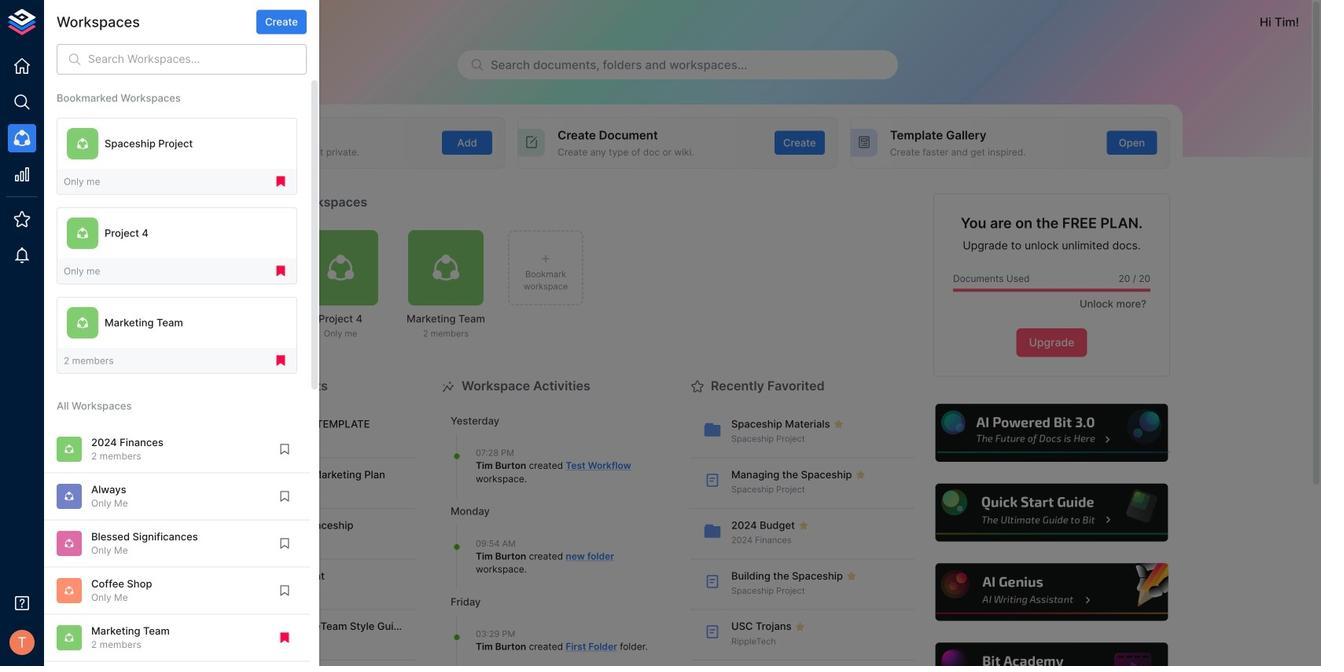 Task type: describe. For each thing, give the bounding box(es) containing it.
bookmark image
[[278, 537, 292, 551]]

3 help image from the top
[[933, 562, 1170, 624]]

4 help image from the top
[[933, 641, 1170, 667]]

1 remove bookmark image from the top
[[274, 175, 288, 189]]

1 help image from the top
[[933, 402, 1170, 465]]

1 vertical spatial remove bookmark image
[[278, 631, 292, 645]]



Task type: locate. For each thing, give the bounding box(es) containing it.
remove bookmark image
[[274, 354, 288, 368], [278, 631, 292, 645]]

1 bookmark image from the top
[[278, 443, 292, 457]]

2 help image from the top
[[933, 482, 1170, 544]]

1 vertical spatial bookmark image
[[278, 490, 292, 504]]

3 bookmark image from the top
[[278, 584, 292, 598]]

1 vertical spatial remove bookmark image
[[274, 264, 288, 279]]

0 vertical spatial remove bookmark image
[[274, 175, 288, 189]]

remove bookmark image
[[274, 175, 288, 189], [274, 264, 288, 279]]

0 vertical spatial bookmark image
[[278, 443, 292, 457]]

2 remove bookmark image from the top
[[274, 264, 288, 279]]

bookmark image
[[278, 443, 292, 457], [278, 490, 292, 504], [278, 584, 292, 598]]

2 bookmark image from the top
[[278, 490, 292, 504]]

0 vertical spatial remove bookmark image
[[274, 354, 288, 368]]

2 vertical spatial bookmark image
[[278, 584, 292, 598]]

help image
[[933, 402, 1170, 465], [933, 482, 1170, 544], [933, 562, 1170, 624], [933, 641, 1170, 667]]

Search Workspaces... text field
[[88, 44, 307, 75]]



